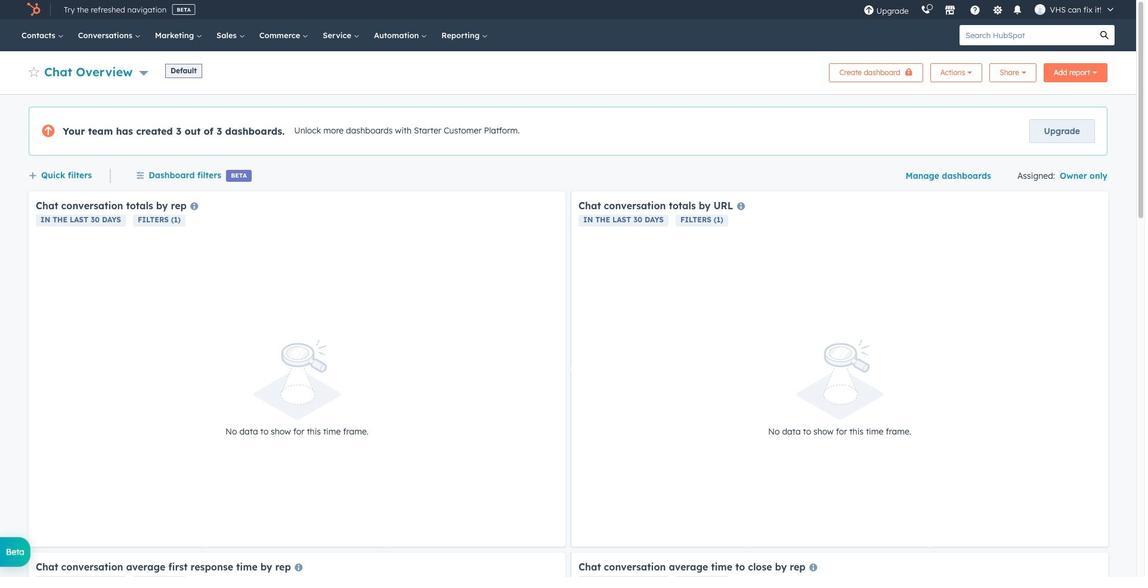 Task type: locate. For each thing, give the bounding box(es) containing it.
jer mill image
[[1035, 4, 1046, 15]]

menu
[[858, 0, 1122, 19]]

marketplaces image
[[945, 5, 955, 16]]

Search HubSpot search field
[[960, 25, 1095, 45]]

banner
[[29, 60, 1108, 82]]



Task type: vqa. For each thing, say whether or not it's contained in the screenshot.
[object Object] complete progress bar
no



Task type: describe. For each thing, give the bounding box(es) containing it.
chat conversation totals by rep element
[[29, 192, 566, 547]]

chat conversation average time to close by rep element
[[572, 553, 1108, 577]]

chat conversation average first response time by rep element
[[29, 553, 566, 577]]

chat conversation totals by url element
[[572, 192, 1108, 547]]



